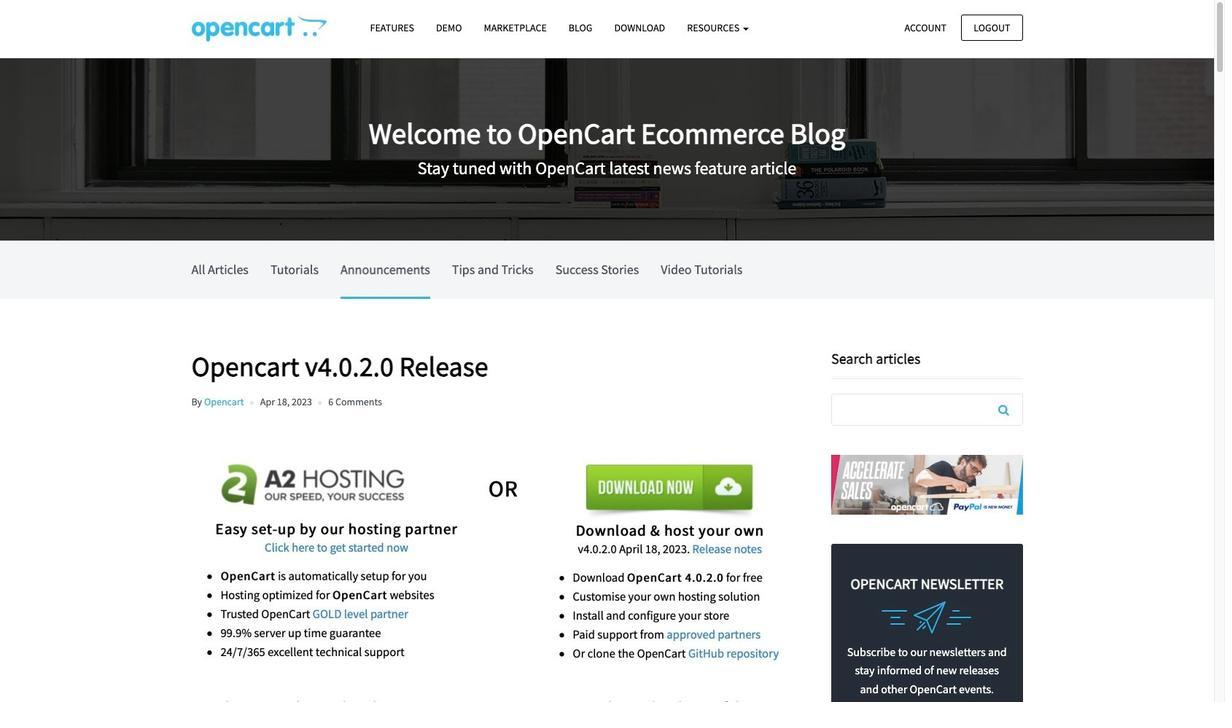 Task type: locate. For each thing, give the bounding box(es) containing it.
None text field
[[832, 395, 1022, 425]]

opencart - blog image
[[191, 15, 326, 42]]



Task type: describe. For each thing, give the bounding box(es) containing it.
opencart v4.0.2.0 release image
[[191, 420, 795, 674]]

search image
[[999, 404, 1009, 416]]



Task type: vqa. For each thing, say whether or not it's contained in the screenshot.
the Opencart v4.0.2.0 Release image
yes



